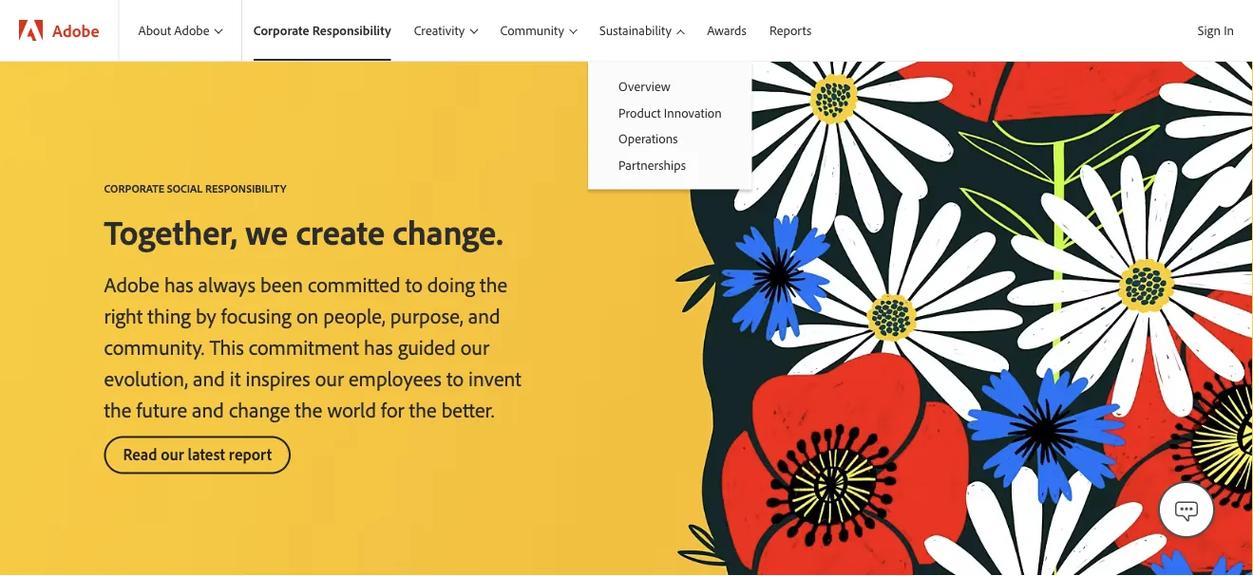 Task type: describe. For each thing, give the bounding box(es) containing it.
read our latest report
[[123, 444, 272, 465]]

together,
[[104, 210, 238, 253]]

product innovation
[[619, 104, 722, 121]]

focusing
[[221, 302, 292, 329]]

0 vertical spatial and
[[468, 302, 500, 329]]

partnerships link
[[588, 152, 752, 178]]

about adobe button
[[119, 0, 241, 61]]

for
[[381, 396, 404, 423]]

this
[[209, 334, 244, 360]]

0 horizontal spatial has
[[164, 271, 193, 297]]

change
[[229, 396, 290, 423]]

adobe inside popup button
[[174, 22, 210, 39]]

thing
[[148, 302, 191, 329]]

adobe link
[[0, 0, 118, 61]]

change.
[[393, 210, 503, 253]]

about adobe
[[138, 22, 210, 39]]

committed
[[308, 271, 401, 297]]

guided
[[398, 334, 456, 360]]

product innovation link
[[588, 99, 752, 126]]

read our latest report link
[[104, 437, 291, 475]]

corporate for corporate social responsibility
[[104, 181, 164, 195]]

employees
[[349, 365, 442, 392]]

responsibility
[[205, 181, 286, 195]]

sustainability
[[600, 22, 672, 39]]

the right doing
[[480, 271, 508, 297]]

community
[[500, 22, 564, 39]]

inspires
[[246, 365, 310, 392]]

overview
[[619, 78, 671, 95]]

group containing overview
[[588, 61, 752, 189]]

adobe for adobe has always been committed to doing the right thing by focusing on people, purpose, and community. this commitment has guided our evolution, and it inspires our employees to invent the future and change the world for the better.
[[104, 271, 160, 297]]

0 horizontal spatial to
[[405, 271, 423, 297]]

operations
[[619, 130, 678, 147]]

future
[[136, 396, 187, 423]]

latest
[[188, 444, 225, 465]]

commitment
[[249, 334, 359, 360]]

our inside read our latest report link
[[161, 444, 184, 465]]

better.
[[442, 396, 495, 423]]

always
[[198, 271, 256, 297]]

awards
[[707, 22, 747, 39]]

responsibility
[[312, 22, 391, 39]]

read
[[123, 444, 157, 465]]



Task type: locate. For each thing, give the bounding box(es) containing it.
it
[[230, 365, 241, 392]]

evolution,
[[104, 365, 188, 392]]

has up employees
[[364, 334, 393, 360]]

and down doing
[[468, 302, 500, 329]]

1 vertical spatial and
[[193, 365, 225, 392]]

and left it
[[193, 365, 225, 392]]

adobe
[[52, 19, 99, 41], [174, 22, 210, 39], [104, 271, 160, 297]]

report
[[229, 444, 272, 465]]

to up purpose,
[[405, 271, 423, 297]]

0 horizontal spatial adobe
[[52, 19, 99, 41]]

1 horizontal spatial adobe
[[104, 271, 160, 297]]

doing
[[427, 271, 475, 297]]

to
[[405, 271, 423, 297], [447, 365, 464, 392]]

and
[[468, 302, 500, 329], [193, 365, 225, 392], [192, 396, 224, 423]]

corporate
[[254, 22, 309, 39], [104, 181, 164, 195]]

corporate for corporate responsibility
[[254, 22, 309, 39]]

we
[[246, 210, 288, 253]]

corporate social responsibility
[[104, 181, 286, 195]]

has up thing
[[164, 271, 193, 297]]

about
[[138, 22, 171, 39]]

sustainability button
[[588, 0, 696, 61]]

community.
[[104, 334, 205, 360]]

the left world
[[295, 396, 322, 423]]

social
[[167, 181, 203, 195]]

adobe right about
[[174, 22, 210, 39]]

innovation
[[664, 104, 722, 121]]

corporate responsibility link
[[242, 0, 403, 61]]

1 horizontal spatial our
[[315, 365, 344, 392]]

on
[[296, 302, 319, 329]]

1 horizontal spatial has
[[364, 334, 393, 360]]

1 horizontal spatial to
[[447, 365, 464, 392]]

to up better.
[[447, 365, 464, 392]]

right
[[104, 302, 143, 329]]

adobe for adobe
[[52, 19, 99, 41]]

corporate left social
[[104, 181, 164, 195]]

reports link
[[758, 0, 823, 61]]

in
[[1224, 22, 1234, 38]]

group
[[588, 61, 752, 189]]

corporate left responsibility
[[254, 22, 309, 39]]

2 horizontal spatial our
[[461, 334, 489, 360]]

by
[[196, 302, 216, 329]]

our right read
[[161, 444, 184, 465]]

1 horizontal spatial corporate
[[254, 22, 309, 39]]

together, we create change.
[[104, 210, 503, 253]]

and up latest
[[192, 396, 224, 423]]

0 vertical spatial corporate
[[254, 22, 309, 39]]

our
[[461, 334, 489, 360], [315, 365, 344, 392], [161, 444, 184, 465]]

has
[[164, 271, 193, 297], [364, 334, 393, 360]]

community button
[[489, 0, 588, 61]]

0 vertical spatial to
[[405, 271, 423, 297]]

1 vertical spatial has
[[364, 334, 393, 360]]

create
[[296, 210, 385, 253]]

awards link
[[696, 0, 758, 61]]

sign in
[[1198, 22, 1234, 38]]

1 vertical spatial corporate
[[104, 181, 164, 195]]

1 vertical spatial our
[[315, 365, 344, 392]]

purpose,
[[390, 302, 463, 329]]

the down evolution,
[[104, 396, 132, 423]]

adobe has always been committed to doing the right thing by focusing on people, purpose, and community. this commitment has guided our evolution, and it inspires our employees to invent the future and change the world for the better.
[[104, 271, 521, 423]]

invent
[[469, 365, 521, 392]]

0 horizontal spatial our
[[161, 444, 184, 465]]

creativity
[[414, 22, 465, 39]]

adobe inside adobe has always been committed to doing the right thing by focusing on people, purpose, and community. this commitment has guided our evolution, and it inspires our employees to invent the future and change the world for the better.
[[104, 271, 160, 297]]

been
[[260, 271, 303, 297]]

people,
[[323, 302, 386, 329]]

the right for
[[409, 396, 437, 423]]

sign in button
[[1194, 14, 1238, 47]]

adobe up right
[[104, 271, 160, 297]]

creativity button
[[403, 0, 489, 61]]

our up the invent on the left bottom
[[461, 334, 489, 360]]

corporate inside corporate responsibility link
[[254, 22, 309, 39]]

partnerships
[[619, 157, 686, 173]]

2 vertical spatial and
[[192, 396, 224, 423]]

1 vertical spatial to
[[447, 365, 464, 392]]

overview link
[[588, 73, 752, 99]]

our up world
[[315, 365, 344, 392]]

0 vertical spatial has
[[164, 271, 193, 297]]

2 vertical spatial our
[[161, 444, 184, 465]]

world
[[327, 396, 376, 423]]

0 vertical spatial our
[[461, 334, 489, 360]]

product
[[619, 104, 661, 121]]

0 horizontal spatial corporate
[[104, 181, 164, 195]]

operations link
[[588, 126, 752, 152]]

the
[[480, 271, 508, 297], [104, 396, 132, 423], [295, 396, 322, 423], [409, 396, 437, 423]]

sign
[[1198, 22, 1221, 38]]

reports
[[770, 22, 812, 39]]

2 horizontal spatial adobe
[[174, 22, 210, 39]]

corporate responsibility
[[254, 22, 391, 39]]

adobe left about
[[52, 19, 99, 41]]



Task type: vqa. For each thing, say whether or not it's contained in the screenshot.
EARLY BLACK FRIDAY DEAL: SAVE BIG ON PHOTOSHOP, ILLUSTRATOR, AND PREMIERE PRO. ENDS NOV 17.
no



